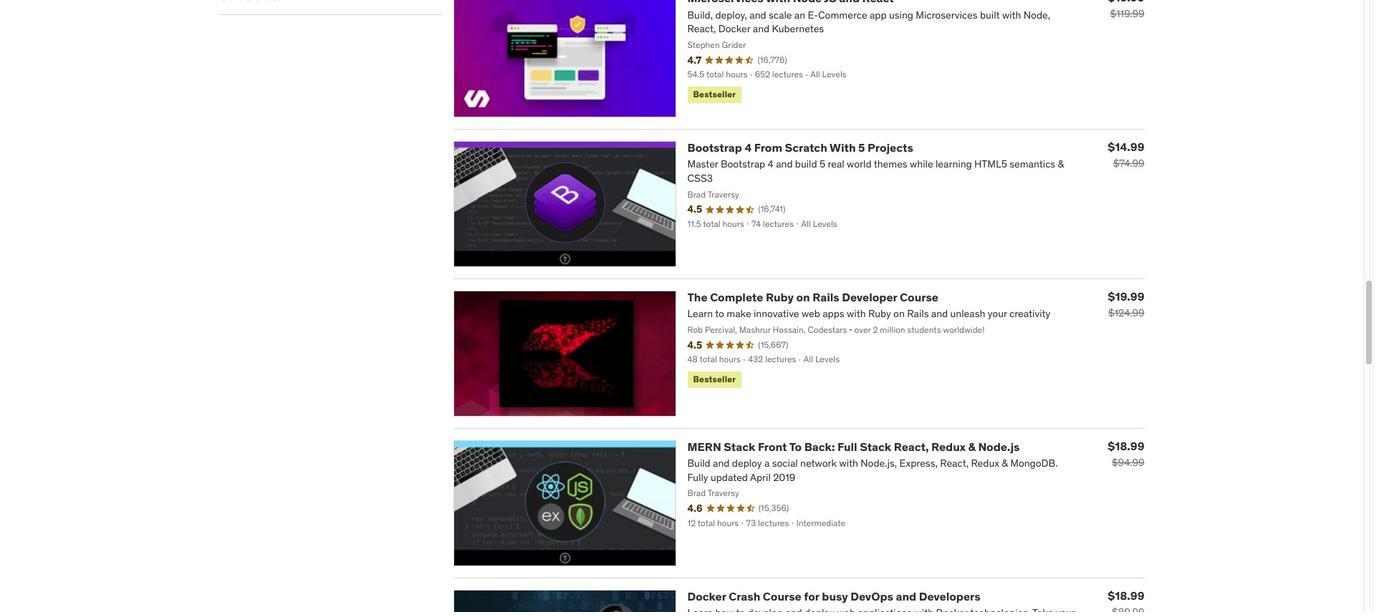 Task type: locate. For each thing, give the bounding box(es) containing it.
course right developer
[[900, 290, 938, 304]]

$18.99 $94.99
[[1108, 439, 1145, 469]]

crash
[[729, 589, 760, 604]]

docker crash course for busy devops and developers link
[[687, 589, 981, 604]]

1 $18.99 from the top
[[1108, 439, 1145, 453]]

devops
[[851, 589, 893, 604]]

complete
[[710, 290, 763, 304]]

stack left front
[[724, 440, 755, 454]]

course
[[900, 290, 938, 304], [763, 589, 801, 604]]

2 $18.99 from the top
[[1108, 589, 1145, 603]]

stack right full
[[860, 440, 891, 454]]

from
[[754, 141, 782, 155]]

$18.99
[[1108, 439, 1145, 453], [1108, 589, 1145, 603]]

1 horizontal spatial course
[[900, 290, 938, 304]]

front
[[758, 440, 787, 454]]

the complete ruby on rails developer course
[[687, 290, 938, 304]]

rails
[[813, 290, 839, 304]]

$14.99 $74.99
[[1108, 140, 1145, 170]]

developer
[[842, 290, 897, 304]]

4
[[745, 141, 752, 155]]

for
[[804, 589, 819, 604]]

0 vertical spatial $18.99
[[1108, 439, 1145, 453]]

mern
[[687, 440, 721, 454]]

projects
[[868, 141, 913, 155]]

0 horizontal spatial stack
[[724, 440, 755, 454]]

and
[[896, 589, 916, 604]]

node.js
[[978, 440, 1020, 454]]

$94.99
[[1112, 456, 1145, 469]]

full
[[838, 440, 857, 454]]

$74.99
[[1113, 157, 1145, 170]]

$119.99
[[1110, 7, 1145, 20]]

course left for on the bottom right of the page
[[763, 589, 801, 604]]

2 stack from the left
[[860, 440, 891, 454]]

$18.99 for $18.99 $94.99
[[1108, 439, 1145, 453]]

busy
[[822, 589, 848, 604]]

1 vertical spatial $18.99
[[1108, 589, 1145, 603]]

$19.99
[[1108, 289, 1145, 304]]

1 vertical spatial course
[[763, 589, 801, 604]]

stack
[[724, 440, 755, 454], [860, 440, 891, 454]]

1 horizontal spatial stack
[[860, 440, 891, 454]]



Task type: vqa. For each thing, say whether or not it's contained in the screenshot.
on
yes



Task type: describe. For each thing, give the bounding box(es) containing it.
the
[[687, 290, 708, 304]]

back:
[[804, 440, 835, 454]]

1 stack from the left
[[724, 440, 755, 454]]

5
[[858, 141, 865, 155]]

bootstrap
[[687, 141, 742, 155]]

$18.99 for $18.99
[[1108, 589, 1145, 603]]

bootstrap 4 from scratch with 5 projects link
[[687, 141, 913, 155]]

$124.99
[[1108, 307, 1145, 320]]

on
[[796, 290, 810, 304]]

0 horizontal spatial course
[[763, 589, 801, 604]]

to
[[789, 440, 802, 454]]

react,
[[894, 440, 929, 454]]

the complete ruby on rails developer course link
[[687, 290, 938, 304]]

docker crash course for busy devops and developers
[[687, 589, 981, 604]]

redux
[[931, 440, 966, 454]]

$19.99 $124.99
[[1108, 289, 1145, 320]]

0 vertical spatial course
[[900, 290, 938, 304]]

bootstrap 4 from scratch with 5 projects
[[687, 141, 913, 155]]

with
[[830, 141, 856, 155]]

scratch
[[785, 141, 827, 155]]

mern stack front to back: full stack react, redux & node.js link
[[687, 440, 1020, 454]]

&
[[968, 440, 976, 454]]

mern stack front to back: full stack react, redux & node.js
[[687, 440, 1020, 454]]

$14.99
[[1108, 140, 1145, 154]]

docker
[[687, 589, 726, 604]]

ruby
[[766, 290, 794, 304]]

developers
[[919, 589, 981, 604]]



